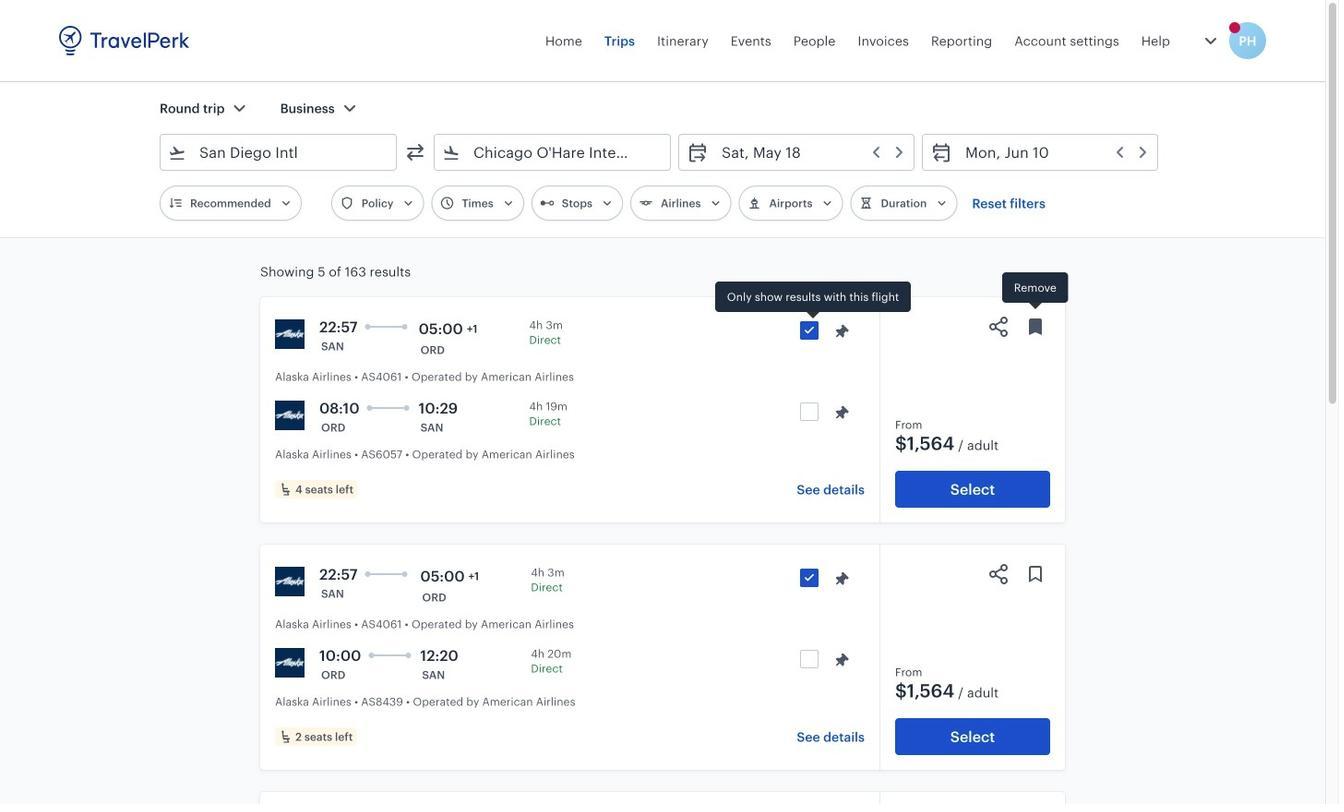 Task type: locate. For each thing, give the bounding box(es) containing it.
1 horizontal spatial tooltip
[[1003, 272, 1069, 312]]

tooltip
[[1003, 272, 1069, 312], [716, 282, 911, 321]]

alaska airlines image
[[275, 319, 305, 349], [275, 401, 305, 430], [275, 567, 305, 596], [275, 648, 305, 678]]

0 horizontal spatial tooltip
[[716, 282, 911, 321]]

2 alaska airlines image from the top
[[275, 401, 305, 430]]

Return field
[[953, 138, 1150, 167]]

Depart field
[[709, 138, 907, 167]]



Task type: vqa. For each thing, say whether or not it's contained in the screenshot.
RETURN 'field'
yes



Task type: describe. For each thing, give the bounding box(es) containing it.
From search field
[[187, 138, 372, 167]]

1 alaska airlines image from the top
[[275, 319, 305, 349]]

3 alaska airlines image from the top
[[275, 567, 305, 596]]

To search field
[[461, 138, 646, 167]]

4 alaska airlines image from the top
[[275, 648, 305, 678]]



